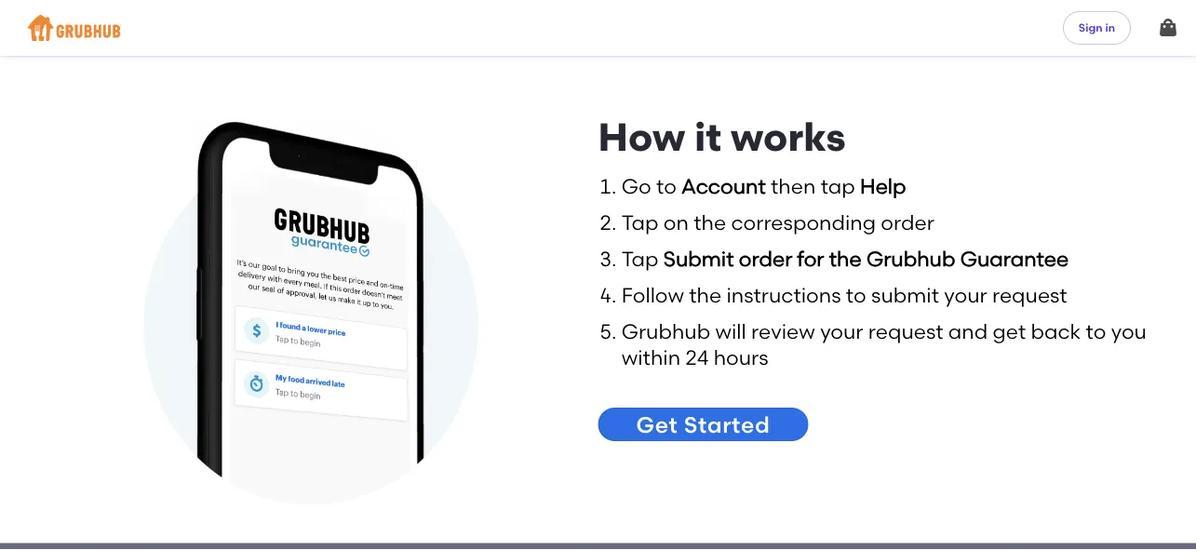 Task type: describe. For each thing, give the bounding box(es) containing it.
help
[[860, 174, 906, 198]]

0 vertical spatial grubhub
[[867, 246, 956, 271]]

in
[[1105, 21, 1115, 34]]

get
[[993, 319, 1026, 344]]

hours
[[714, 345, 769, 370]]

0 vertical spatial the
[[694, 210, 726, 235]]

follow the instructions to submit your request
[[622, 283, 1067, 307]]

app screenshot image
[[125, 115, 497, 515]]

works
[[731, 114, 846, 161]]

get started
[[636, 412, 770, 439]]

corresponding
[[731, 210, 876, 235]]

how it works
[[598, 114, 846, 161]]

started
[[684, 412, 770, 439]]

go to account then tap help
[[622, 174, 906, 198]]

to inside grubhub will review your request and get back to you within 24 hours
[[1086, 319, 1106, 344]]

submit
[[664, 246, 734, 271]]

it
[[695, 114, 722, 161]]

tap for tap submit order for the grubhub guarantee
[[622, 246, 659, 271]]

review
[[751, 319, 815, 344]]

grubhub will review your request and get back to you within 24 hours
[[622, 319, 1147, 370]]

sign in link
[[1063, 11, 1131, 45]]

guarantee
[[960, 246, 1069, 271]]

tap on the corresponding order
[[622, 210, 935, 235]]

for
[[797, 246, 824, 271]]

follow
[[622, 283, 684, 307]]

0 vertical spatial order
[[881, 210, 935, 235]]

submit
[[871, 283, 939, 307]]



Task type: vqa. For each thing, say whether or not it's contained in the screenshot.
2nd Tap from the bottom
yes



Task type: locate. For each thing, give the bounding box(es) containing it.
on
[[664, 210, 689, 235]]

to left you
[[1086, 319, 1106, 344]]

will
[[715, 319, 746, 344]]

2 vertical spatial the
[[689, 283, 722, 307]]

request
[[992, 283, 1067, 307], [868, 319, 944, 344]]

1 vertical spatial order
[[739, 246, 793, 271]]

request inside grubhub will review your request and get back to you within 24 hours
[[868, 319, 944, 344]]

grubhub inside grubhub will review your request and get back to you within 24 hours
[[622, 319, 710, 344]]

2 horizontal spatial to
[[1086, 319, 1106, 344]]

0 vertical spatial your
[[944, 283, 987, 307]]

grubhub logo image
[[28, 9, 121, 46]]

sign
[[1079, 21, 1103, 34]]

0 horizontal spatial your
[[820, 319, 863, 344]]

0 horizontal spatial grubhub
[[622, 319, 710, 344]]

0 horizontal spatial order
[[739, 246, 793, 271]]

1 horizontal spatial to
[[846, 283, 867, 307]]

1 horizontal spatial your
[[944, 283, 987, 307]]

0 vertical spatial tap
[[622, 210, 659, 235]]

1 vertical spatial grubhub
[[622, 319, 710, 344]]

to right 'go'
[[656, 174, 677, 198]]

0 vertical spatial to
[[656, 174, 677, 198]]

get started button
[[598, 408, 809, 441]]

grubhub up within
[[622, 319, 710, 344]]

your inside grubhub will review your request and get back to you within 24 hours
[[820, 319, 863, 344]]

the right on
[[694, 210, 726, 235]]

tap up follow
[[622, 246, 659, 271]]

tap submit order for the grubhub guarantee
[[622, 246, 1069, 271]]

tap
[[622, 210, 659, 235], [622, 246, 659, 271]]

1 vertical spatial the
[[829, 246, 862, 271]]

2 tap from the top
[[622, 246, 659, 271]]

back
[[1031, 319, 1081, 344]]

1 horizontal spatial order
[[881, 210, 935, 235]]

24
[[686, 345, 709, 370]]

order down 'tap on the corresponding order' on the right
[[739, 246, 793, 271]]

account
[[682, 174, 766, 198]]

to
[[656, 174, 677, 198], [846, 283, 867, 307], [1086, 319, 1106, 344]]

1 horizontal spatial grubhub
[[867, 246, 956, 271]]

get
[[636, 412, 678, 439]]

2 vertical spatial to
[[1086, 319, 1106, 344]]

tap left on
[[622, 210, 659, 235]]

and
[[948, 319, 988, 344]]

order
[[881, 210, 935, 235], [739, 246, 793, 271]]

1 vertical spatial request
[[868, 319, 944, 344]]

how
[[598, 114, 685, 161]]

0 horizontal spatial to
[[656, 174, 677, 198]]

1 tap from the top
[[622, 210, 659, 235]]

order down help
[[881, 210, 935, 235]]

the right for
[[829, 246, 862, 271]]

go
[[622, 174, 651, 198]]

request down guarantee
[[992, 283, 1067, 307]]

sign in
[[1079, 21, 1115, 34]]

1 vertical spatial your
[[820, 319, 863, 344]]

1 vertical spatial tap
[[622, 246, 659, 271]]

1 horizontal spatial request
[[992, 283, 1067, 307]]

your
[[944, 283, 987, 307], [820, 319, 863, 344]]

instructions
[[727, 283, 841, 307]]

grubhub up submit
[[867, 246, 956, 271]]

then
[[771, 174, 816, 198]]

the down submit
[[689, 283, 722, 307]]

request down submit
[[868, 319, 944, 344]]

to down tap submit order for the grubhub guarantee
[[846, 283, 867, 307]]

0 vertical spatial request
[[992, 283, 1067, 307]]

1 vertical spatial to
[[846, 283, 867, 307]]

you
[[1111, 319, 1147, 344]]

your down follow the instructions to submit your request
[[820, 319, 863, 344]]

tap for tap on the corresponding order
[[622, 210, 659, 235]]

within
[[622, 345, 681, 370]]

tap
[[821, 174, 855, 198]]

0 horizontal spatial request
[[868, 319, 944, 344]]

your up and
[[944, 283, 987, 307]]

the
[[694, 210, 726, 235], [829, 246, 862, 271], [689, 283, 722, 307]]

grubhub
[[867, 246, 956, 271], [622, 319, 710, 344]]



